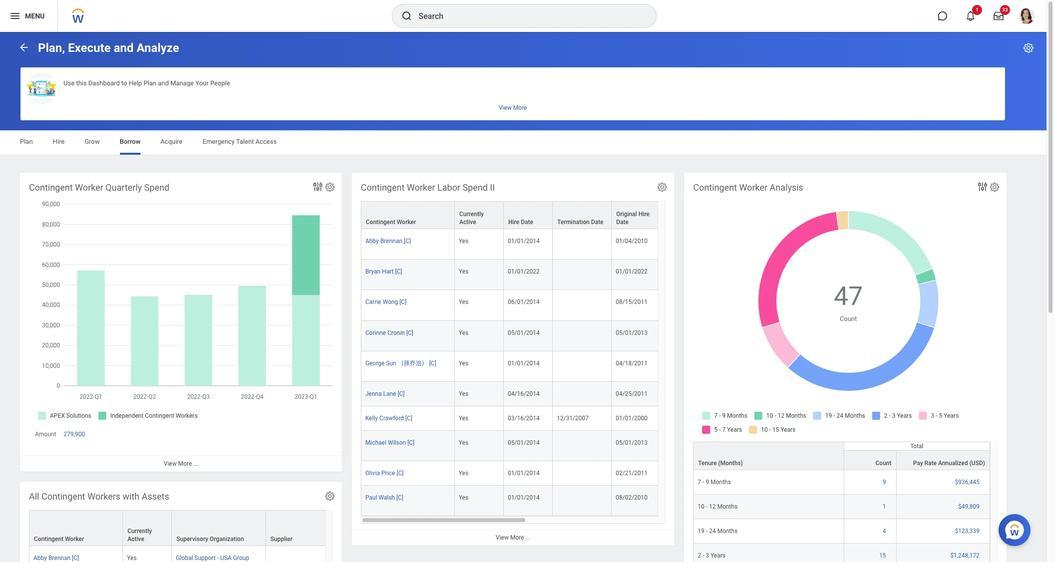 Task type: describe. For each thing, give the bounding box(es) containing it.
row containing 19 - 24 months
[[693, 520, 990, 544]]

cell for george sun （孫乔治） [c]
[[553, 352, 612, 382]]

menu button
[[0, 0, 58, 32]]

hart
[[382, 269, 394, 276]]

yes for michael wilson [c] link
[[459, 440, 469, 447]]

view more ... for contingent worker quarterly spend
[[164, 461, 198, 468]]

abby inside all contingent workers with assets element
[[33, 555, 47, 562]]

yes for olivia price [c] link
[[459, 470, 469, 477]]

row containing paul walsh [c]
[[361, 486, 892, 517]]

spend for quarterly
[[144, 182, 169, 193]]

configure this page image
[[1023, 42, 1035, 54]]

configure contingent worker labor spend ii image
[[657, 182, 668, 193]]

row containing bryan hart [c]
[[361, 260, 892, 291]]

more for contingent worker labor spend ii
[[510, 535, 524, 542]]

borrow
[[120, 138, 141, 145]]

- for 19
[[706, 528, 708, 535]]

tenure (months)
[[698, 460, 743, 467]]

view more ... for contingent worker labor spend ii
[[496, 535, 530, 542]]

279,900
[[64, 431, 85, 438]]

04/16/2014
[[508, 391, 540, 398]]

$123,339 button
[[955, 528, 981, 536]]

all
[[29, 492, 39, 502]]

row containing corinne cronin [c]
[[361, 321, 892, 352]]

19 - 24 months
[[698, 528, 738, 535]]

05/01/2014 for michael wilson [c]
[[508, 440, 540, 447]]

global support - usa group link
[[176, 553, 249, 562]]

- for 2
[[703, 553, 704, 560]]

kelly crawford [c] link
[[365, 413, 412, 422]]

$49,809 button
[[958, 503, 981, 511]]

pay rate annualized (usd) button
[[897, 451, 990, 470]]

jenna lane [c]
[[365, 391, 405, 398]]

currently for spend
[[459, 211, 484, 218]]

04/18/2011
[[616, 360, 648, 367]]

manage
[[170, 79, 194, 87]]

Search Workday  search field
[[419, 5, 636, 27]]

01/01/2014 for 04/18/2011
[[508, 360, 540, 367]]

corinne cronin [c] link
[[365, 328, 413, 337]]

01/01/2000
[[616, 415, 648, 422]]

9 button
[[883, 479, 888, 487]]

termination date button
[[553, 202, 611, 229]]

all contingent workers with assets
[[29, 492, 169, 502]]

profile logan mcneil image
[[1019, 8, 1035, 26]]

08/02/2010
[[616, 495, 648, 502]]

organization
[[210, 536, 244, 543]]

spend for labor
[[463, 182, 488, 193]]

15
[[879, 553, 886, 560]]

brennan inside the contingent worker labor spend ii element
[[380, 238, 402, 245]]

crawford
[[379, 415, 404, 422]]

yes for abby brennan [c] link in the all contingent workers with assets element
[[127, 555, 137, 562]]

original
[[616, 211, 637, 218]]

michael
[[365, 440, 386, 447]]

view more ... link for contingent worker quarterly spend
[[20, 456, 342, 473]]

10 - 12 months element
[[698, 502, 738, 511]]

contingent worker button for worker
[[361, 202, 454, 229]]

currently for with
[[127, 528, 152, 535]]

carrie wong [c]
[[365, 299, 407, 306]]

months for 10 - 12 months
[[717, 504, 738, 511]]

- for 10
[[706, 504, 708, 511]]

cell for paul walsh [c]
[[553, 486, 612, 517]]

carrie
[[365, 299, 381, 306]]

12
[[709, 504, 716, 511]]

row containing 2 - 3 years
[[693, 544, 990, 563]]

47 main content
[[0, 32, 1047, 563]]

worker for labor
[[407, 182, 435, 193]]

cell for jenna lane [c]
[[553, 382, 612, 407]]

1 inside contingent worker analysis element
[[883, 504, 886, 511]]

(months)
[[718, 460, 743, 467]]

justify image
[[9, 10, 21, 22]]

abby brennan [c] for the topmost abby brennan [c] link
[[365, 238, 411, 245]]

contingent worker button for contingent
[[29, 511, 122, 546]]

47 count
[[834, 281, 863, 323]]

all contingent workers with assets element
[[20, 482, 694, 563]]

supervisory organization
[[176, 536, 244, 543]]

help
[[129, 79, 142, 87]]

19
[[698, 528, 705, 535]]

12/31/2007
[[557, 415, 589, 422]]

olivia
[[365, 470, 380, 477]]

analyze
[[137, 41, 179, 55]]

paul walsh [c] link
[[365, 493, 404, 502]]

7 - 9 months element
[[698, 477, 731, 486]]

[c] for "carrie wong [c]" link
[[400, 299, 407, 306]]

acquire
[[161, 138, 183, 145]]

original hire date button
[[612, 202, 660, 229]]

worker for analysis
[[739, 182, 768, 193]]

(usd)
[[970, 460, 985, 467]]

bryan
[[365, 269, 381, 276]]

george sun （孫乔治） [c]
[[365, 360, 436, 367]]

yes for 'paul walsh [c]' link at the bottom left
[[459, 495, 469, 502]]

corinne cronin [c]
[[365, 330, 413, 337]]

02/21/2011
[[616, 470, 648, 477]]

plan inside button
[[144, 79, 156, 87]]

yes for bryan hart [c] link
[[459, 269, 469, 276]]

view more ... link for contingent worker labor spend ii
[[352, 530, 674, 546]]

cell for corinne cronin [c]
[[553, 321, 612, 352]]

wilson
[[388, 440, 406, 447]]

wong
[[383, 299, 398, 306]]

notifications large image
[[966, 11, 976, 21]]

contingent inside contingent worker quarterly spend element
[[29, 182, 73, 193]]

supervisory
[[176, 536, 208, 543]]

currently active for with
[[127, 528, 152, 543]]

4
[[883, 528, 886, 535]]

assets
[[142, 492, 169, 502]]

03/16/2014
[[508, 415, 540, 422]]

47 button
[[834, 279, 865, 314]]

... for contingent worker labor spend ii
[[526, 535, 530, 542]]

search image
[[401, 10, 413, 22]]

- for 7
[[703, 479, 704, 486]]

$1,248,172 button
[[950, 552, 981, 560]]

view for contingent worker quarterly spend
[[164, 461, 177, 468]]

olivia price [c]
[[365, 470, 404, 477]]

contingent worker quarterly spend
[[29, 182, 169, 193]]

33
[[1002, 7, 1008, 12]]

currently active button for spend
[[455, 202, 503, 229]]

2
[[698, 553, 701, 560]]

analysis
[[770, 182, 803, 193]]

months for 7 - 9 months
[[711, 479, 731, 486]]

tenure (months) button
[[694, 443, 844, 470]]

count inside popup button
[[876, 460, 892, 467]]

9 inside button
[[883, 479, 886, 486]]

previous page image
[[18, 41, 30, 53]]

total
[[910, 443, 924, 450]]

yes for jenna lane [c] link
[[459, 391, 469, 398]]

hire date
[[508, 219, 533, 226]]

workers
[[87, 492, 120, 502]]

bryan hart [c] link
[[365, 267, 402, 276]]

talent
[[236, 138, 254, 145]]

abby inside the contingent worker labor spend ii element
[[365, 238, 379, 245]]

worker for quarterly
[[75, 182, 103, 193]]

rate
[[925, 460, 937, 467]]

termination date column header
[[553, 201, 612, 230]]

01/01/2014 for 08/02/2010
[[508, 495, 540, 502]]

contingent worker analysis element
[[684, 173, 1007, 563]]

currently active column header for with
[[123, 511, 172, 547]]

yes for kelly crawford [c] link
[[459, 415, 469, 422]]

termination date
[[557, 219, 604, 226]]

contingent worker labor spend ii element
[[352, 173, 892, 546]]

supervisory organization column header
[[172, 511, 266, 547]]

contingent worker quarterly spend element
[[20, 173, 342, 473]]

05/01/2013 for michael wilson [c]
[[616, 440, 648, 447]]

hire date button
[[504, 202, 552, 229]]

michael wilson [c] link
[[365, 438, 415, 447]]

row containing carrie wong [c]
[[361, 291, 892, 321]]

active for spend
[[459, 219, 476, 226]]

cronin
[[387, 330, 405, 337]]

abby brennan [c] link inside all contingent workers with assets element
[[33, 553, 79, 562]]

original hire date
[[616, 211, 650, 226]]

08/15/2011
[[616, 299, 648, 306]]

date inside original hire date
[[616, 219, 629, 226]]



Task type: locate. For each thing, give the bounding box(es) containing it.
[c] for kelly crawford [c] link
[[405, 415, 412, 422]]

1 horizontal spatial abby
[[365, 238, 379, 245]]

0 horizontal spatial view more ...
[[164, 461, 198, 468]]

hire inside column header
[[508, 219, 519, 226]]

1 horizontal spatial spend
[[463, 182, 488, 193]]

cell for abby brennan [c]
[[553, 229, 612, 260]]

view more ... link
[[20, 456, 342, 473], [352, 530, 674, 546]]

1 horizontal spatial plan
[[144, 79, 156, 87]]

active inside the contingent worker labor spend ii element
[[459, 219, 476, 226]]

1 horizontal spatial hire
[[508, 219, 519, 226]]

inbox large image
[[994, 11, 1004, 21]]

01/01/2022 up 08/15/2011
[[616, 269, 648, 276]]

2 01/01/2014 from the top
[[508, 360, 540, 367]]

1 button left inbox large image
[[960, 5, 982, 27]]

... inside contingent worker quarterly spend element
[[193, 461, 198, 468]]

1 horizontal spatial 01/01/2022
[[616, 269, 648, 276]]

row containing george sun （孫乔治） [c]
[[361, 352, 892, 382]]

$1,248,172
[[950, 553, 980, 560]]

0 horizontal spatial ...
[[193, 461, 198, 468]]

currently active for spend
[[459, 211, 484, 226]]

your
[[195, 79, 209, 87]]

contingent worker column header down contingent worker labor spend ii
[[361, 201, 455, 230]]

access
[[256, 138, 277, 145]]

1 down the 9 button at the right bottom
[[883, 504, 886, 511]]

hire date column header
[[504, 201, 553, 230]]

tab list
[[10, 131, 1037, 155]]

6 cell from the top
[[553, 382, 612, 407]]

currently inside the contingent worker labor spend ii element
[[459, 211, 484, 218]]

0 horizontal spatial currently active column header
[[123, 511, 172, 547]]

- left 3
[[703, 553, 704, 560]]

date
[[521, 219, 533, 226], [591, 219, 604, 226], [616, 219, 629, 226]]

[c] for corinne cronin [c] link
[[406, 330, 413, 337]]

spend inside the contingent worker labor spend ii element
[[463, 182, 488, 193]]

currently active down labor
[[459, 211, 484, 226]]

0 horizontal spatial spend
[[144, 182, 169, 193]]

2 - 3 years element
[[698, 551, 726, 560]]

pay rate annualized (usd)
[[913, 460, 985, 467]]

06/01/2014
[[508, 299, 540, 306]]

months right the 24
[[717, 528, 738, 535]]

and left analyze
[[114, 41, 134, 55]]

contingent worker column header down all contingent workers with assets
[[29, 511, 123, 547]]

more inside the contingent worker labor spend ii element
[[510, 535, 524, 542]]

24
[[709, 528, 716, 535]]

1 button up 4
[[883, 503, 888, 511]]

row containing kelly crawford [c]
[[361, 407, 892, 431]]

1 horizontal spatial count
[[876, 460, 892, 467]]

configure contingent worker analysis image
[[989, 182, 1000, 193]]

view more ... inside the contingent worker labor spend ii element
[[496, 535, 530, 542]]

1 horizontal spatial 1 button
[[960, 5, 982, 27]]

plan,
[[38, 41, 65, 55]]

more for contingent worker quarterly spend
[[178, 461, 192, 468]]

2 9 from the left
[[883, 479, 886, 486]]

0 vertical spatial currently active button
[[455, 202, 503, 229]]

view for contingent worker labor spend ii
[[496, 535, 509, 542]]

0 vertical spatial 1
[[976, 7, 979, 12]]

configure contingent worker quarterly spend image
[[324, 182, 335, 193]]

worker left quarterly
[[75, 182, 103, 193]]

（孫乔治）
[[398, 360, 428, 367]]

- right 10
[[706, 504, 708, 511]]

abby brennan [c] link
[[365, 236, 411, 245], [33, 553, 79, 562]]

usa
[[220, 555, 232, 562]]

configure and view chart data image
[[977, 181, 989, 193]]

05/01/2013 for corinne cronin [c]
[[616, 330, 648, 337]]

0 vertical spatial abby brennan [c] link
[[365, 236, 411, 245]]

0 horizontal spatial 1 button
[[883, 503, 888, 511]]

plan
[[144, 79, 156, 87], [20, 138, 33, 145]]

1 vertical spatial contingent worker column header
[[29, 511, 123, 547]]

15 button
[[879, 552, 888, 560]]

1 vertical spatial currently active button
[[123, 511, 171, 546]]

1 horizontal spatial brennan
[[380, 238, 402, 245]]

cell for olivia price [c]
[[553, 462, 612, 486]]

1 vertical spatial more
[[510, 535, 524, 542]]

paul
[[365, 495, 377, 502]]

[c] inside "link"
[[429, 360, 436, 367]]

[c] for michael wilson [c] link
[[407, 440, 415, 447]]

1 horizontal spatial currently active column header
[[455, 201, 504, 230]]

1 horizontal spatial currently active
[[459, 211, 484, 226]]

menu banner
[[0, 0, 1047, 32]]

use this dashboard to help plan and manage your people button
[[20, 67, 1005, 120]]

5 cell from the top
[[553, 352, 612, 382]]

0 vertical spatial 1 button
[[960, 5, 982, 27]]

count down the 47 button
[[840, 315, 857, 323]]

this
[[76, 79, 87, 87]]

abby brennan [c] for abby brennan [c] link in the all contingent workers with assets element
[[33, 555, 79, 562]]

$936,445 button
[[955, 479, 981, 487]]

0 horizontal spatial more
[[178, 461, 192, 468]]

4 cell from the top
[[553, 321, 612, 352]]

0 horizontal spatial hire
[[53, 138, 65, 145]]

2 - 3 years
[[698, 553, 726, 560]]

8 cell from the top
[[553, 462, 612, 486]]

and left manage
[[158, 79, 169, 87]]

1 right 'notifications large' "image"
[[976, 7, 979, 12]]

0 horizontal spatial and
[[114, 41, 134, 55]]

2 cell from the top
[[553, 260, 612, 291]]

years
[[711, 553, 726, 560]]

walsh
[[379, 495, 395, 502]]

[c] for bryan hart [c] link
[[395, 269, 402, 276]]

1 vertical spatial abby
[[33, 555, 47, 562]]

use this dashboard to help plan and manage your people
[[63, 79, 230, 87]]

0 vertical spatial currently active column header
[[455, 201, 504, 230]]

yes for "carrie wong [c]" link
[[459, 299, 469, 306]]

contingent worker column header
[[361, 201, 455, 230], [29, 511, 123, 547]]

more
[[178, 461, 192, 468], [510, 535, 524, 542]]

19 - 24 months element
[[698, 526, 738, 535]]

05/01/2014 for corinne cronin [c]
[[508, 330, 540, 337]]

2 05/01/2014 from the top
[[508, 440, 540, 447]]

1 horizontal spatial 1
[[976, 7, 979, 12]]

view more ... inside contingent worker quarterly spend element
[[164, 461, 198, 468]]

$49,809
[[958, 504, 980, 511]]

spend left ii
[[463, 182, 488, 193]]

date for termination date
[[591, 219, 604, 226]]

worker left analysis
[[739, 182, 768, 193]]

279,900 button
[[64, 431, 87, 439]]

hire for hire
[[53, 138, 65, 145]]

1 vertical spatial abby brennan [c]
[[33, 555, 79, 562]]

currently active inside all contingent workers with assets element
[[127, 528, 152, 543]]

0 horizontal spatial active
[[127, 536, 144, 543]]

emergency
[[203, 138, 235, 145]]

1 horizontal spatial and
[[158, 79, 169, 87]]

$936,445
[[955, 479, 980, 486]]

active down with
[[127, 536, 144, 543]]

date left termination
[[521, 219, 533, 226]]

active for with
[[127, 536, 144, 543]]

05/01/2013 up 04/18/2011
[[616, 330, 648, 337]]

1 vertical spatial abby brennan [c] link
[[33, 553, 79, 562]]

2 horizontal spatial hire
[[639, 211, 650, 218]]

0 vertical spatial active
[[459, 219, 476, 226]]

1 vertical spatial 1
[[883, 504, 886, 511]]

0 vertical spatial ...
[[193, 461, 198, 468]]

1 horizontal spatial view more ...
[[496, 535, 530, 542]]

abby brennan [c] inside the contingent worker labor spend ii element
[[365, 238, 411, 245]]

1 horizontal spatial currently
[[459, 211, 484, 218]]

0 vertical spatial currently active
[[459, 211, 484, 226]]

1 button for 33 button
[[960, 5, 982, 27]]

1 horizontal spatial date
[[591, 219, 604, 226]]

tab list containing plan
[[10, 131, 1037, 155]]

worker down contingent worker labor spend ii
[[397, 219, 416, 226]]

currently active button for with
[[123, 511, 171, 546]]

view inside the contingent worker labor spend ii element
[[496, 535, 509, 542]]

abby brennan [c]
[[365, 238, 411, 245], [33, 555, 79, 562]]

2 05/01/2013 from the top
[[616, 440, 648, 447]]

contingent worker for contingent
[[34, 536, 84, 543]]

1 vertical spatial contingent worker
[[34, 536, 84, 543]]

1 vertical spatial active
[[127, 536, 144, 543]]

0 horizontal spatial 9
[[706, 479, 709, 486]]

worker left labor
[[407, 182, 435, 193]]

1 vertical spatial view more ... link
[[352, 530, 674, 546]]

currently active inside the contingent worker labor spend ii element
[[459, 211, 484, 226]]

[c] for jenna lane [c] link
[[398, 391, 405, 398]]

currently active button down assets
[[123, 511, 171, 546]]

1 05/01/2014 from the top
[[508, 330, 540, 337]]

corinne
[[365, 330, 386, 337]]

olivia price [c] link
[[365, 468, 404, 477]]

1 vertical spatial currently
[[127, 528, 152, 535]]

1 horizontal spatial abby brennan [c] link
[[365, 236, 411, 245]]

contingent worker column header for contingent
[[29, 511, 123, 547]]

tab list inside the 47 main content
[[10, 131, 1037, 155]]

months for 19 - 24 months
[[717, 528, 738, 535]]

01/01/2014 for 02/21/2011
[[508, 470, 540, 477]]

1 button
[[960, 5, 982, 27], [883, 503, 888, 511]]

0 vertical spatial contingent worker button
[[361, 202, 454, 229]]

1 vertical spatial count
[[876, 460, 892, 467]]

01/01/2014
[[508, 238, 540, 245], [508, 360, 540, 367], [508, 470, 540, 477], [508, 495, 540, 502]]

termination
[[557, 219, 590, 226]]

1 horizontal spatial contingent worker column header
[[361, 201, 455, 230]]

2 date from the left
[[591, 219, 604, 226]]

0 vertical spatial contingent worker
[[366, 219, 416, 226]]

1 vertical spatial 05/01/2014
[[508, 440, 540, 447]]

currently active column header
[[455, 201, 504, 230], [123, 511, 172, 547]]

2 spend from the left
[[463, 182, 488, 193]]

yes for george sun （孫乔治） [c] "link"
[[459, 360, 469, 367]]

47
[[834, 281, 863, 312]]

contingent worker button
[[361, 202, 454, 229], [29, 511, 122, 546]]

2 vertical spatial months
[[717, 528, 738, 535]]

0 horizontal spatial date
[[521, 219, 533, 226]]

contingent worker labor spend ii
[[361, 182, 495, 193]]

0 vertical spatial 05/01/2014
[[508, 330, 540, 337]]

months right 12
[[717, 504, 738, 511]]

currently inside all contingent workers with assets element
[[127, 528, 152, 535]]

date for hire date
[[521, 219, 533, 226]]

labor
[[437, 182, 460, 193]]

row containing jenna lane [c]
[[361, 382, 892, 407]]

9 right "7"
[[706, 479, 709, 486]]

05/01/2014
[[508, 330, 540, 337], [508, 440, 540, 447]]

1 cell from the top
[[553, 229, 612, 260]]

0 horizontal spatial currently active button
[[123, 511, 171, 546]]

1 inside menu banner
[[976, 7, 979, 12]]

count button
[[844, 451, 896, 470]]

currently active down with
[[127, 528, 152, 543]]

0 horizontal spatial count
[[840, 315, 857, 323]]

plan, execute and analyze
[[38, 41, 179, 55]]

kelly crawford [c]
[[365, 415, 412, 422]]

contingent inside contingent worker analysis element
[[693, 182, 737, 193]]

currently active button down ii
[[455, 202, 503, 229]]

george
[[365, 360, 385, 367]]

1 horizontal spatial abby brennan [c]
[[365, 238, 411, 245]]

row containing michael wilson [c]
[[361, 431, 892, 462]]

ii
[[490, 182, 495, 193]]

row containing olivia price [c]
[[361, 462, 892, 486]]

[c] for olivia price [c] link
[[397, 470, 404, 477]]

row containing 7 - 9 months
[[693, 471, 990, 495]]

0 horizontal spatial view
[[164, 461, 177, 468]]

01/01/2014 for 01/04/2010
[[508, 238, 540, 245]]

pay
[[913, 460, 923, 467]]

yes for corinne cronin [c] link
[[459, 330, 469, 337]]

date down original
[[616, 219, 629, 226]]

yes
[[459, 238, 469, 245], [459, 269, 469, 276], [459, 299, 469, 306], [459, 330, 469, 337], [459, 360, 469, 367], [459, 391, 469, 398], [459, 415, 469, 422], [459, 440, 469, 447], [459, 470, 469, 477], [459, 495, 469, 502], [127, 555, 137, 562]]

1 date from the left
[[521, 219, 533, 226]]

04/25/2011
[[616, 391, 648, 398]]

33 button
[[988, 5, 1010, 27]]

0 vertical spatial currently
[[459, 211, 484, 218]]

01/04/2010
[[616, 238, 648, 245]]

1 horizontal spatial view
[[496, 535, 509, 542]]

group
[[233, 555, 249, 562]]

currently active column header for spend
[[455, 201, 504, 230]]

contingent worker
[[366, 219, 416, 226], [34, 536, 84, 543]]

9 down count popup button
[[883, 479, 886, 486]]

1 button for $49,809 'button'
[[883, 503, 888, 511]]

1 horizontal spatial view more ... link
[[352, 530, 674, 546]]

spend
[[144, 182, 169, 193], [463, 182, 488, 193]]

1 horizontal spatial 9
[[883, 479, 886, 486]]

row containing count
[[693, 451, 990, 471]]

0 vertical spatial abby
[[365, 238, 379, 245]]

to
[[121, 79, 127, 87]]

- inside "link"
[[217, 555, 219, 562]]

0 horizontal spatial brennan
[[48, 555, 71, 562]]

count inside 47 count
[[840, 315, 857, 323]]

spend right quarterly
[[144, 182, 169, 193]]

1 vertical spatial ...
[[526, 535, 530, 542]]

1 01/01/2022 from the left
[[508, 269, 540, 276]]

count up the 9 button at the right bottom
[[876, 460, 892, 467]]

emergency talent access
[[203, 138, 277, 145]]

yes for the topmost abby brennan [c] link
[[459, 238, 469, 245]]

0 horizontal spatial view more ... link
[[20, 456, 342, 473]]

3 01/01/2014 from the top
[[508, 470, 540, 477]]

contingent worker column header for worker
[[361, 201, 455, 230]]

0 horizontal spatial plan
[[20, 138, 33, 145]]

3 date from the left
[[616, 219, 629, 226]]

1 spend from the left
[[144, 182, 169, 193]]

supplier button
[[266, 511, 349, 546]]

contingent worker button down contingent worker labor spend ii
[[361, 202, 454, 229]]

0 horizontal spatial contingent worker button
[[29, 511, 122, 546]]

quarterly
[[106, 182, 142, 193]]

configure all contingent workers with assets image
[[324, 491, 335, 502]]

configure and view chart data image
[[312, 181, 324, 193]]

0 horizontal spatial abby brennan [c] link
[[33, 553, 79, 562]]

view inside contingent worker quarterly spend element
[[164, 461, 177, 468]]

yes inside all contingent workers with assets element
[[127, 555, 137, 562]]

0 horizontal spatial abby brennan [c]
[[33, 555, 79, 562]]

0 vertical spatial more
[[178, 461, 192, 468]]

$123,339
[[955, 528, 980, 535]]

jenna
[[365, 391, 382, 398]]

currently down with
[[127, 528, 152, 535]]

0 vertical spatial count
[[840, 315, 857, 323]]

1 horizontal spatial currently active button
[[455, 202, 503, 229]]

7 cell from the top
[[553, 431, 612, 462]]

amount
[[35, 431, 56, 438]]

contingent worker for worker
[[366, 219, 416, 226]]

4 01/01/2014 from the top
[[508, 495, 540, 502]]

1 vertical spatial brennan
[[48, 555, 71, 562]]

with
[[123, 492, 139, 502]]

cell
[[553, 229, 612, 260], [553, 260, 612, 291], [553, 291, 612, 321], [553, 321, 612, 352], [553, 352, 612, 382], [553, 382, 612, 407], [553, 431, 612, 462], [553, 462, 612, 486], [553, 486, 612, 517]]

...
[[193, 461, 198, 468], [526, 535, 530, 542]]

currently active column header down ii
[[455, 201, 504, 230]]

contingent worker down all
[[34, 536, 84, 543]]

0 horizontal spatial contingent worker
[[34, 536, 84, 543]]

2 01/01/2022 from the left
[[616, 269, 648, 276]]

- right "7"
[[703, 479, 704, 486]]

months down tenure (months)
[[711, 479, 731, 486]]

1 horizontal spatial active
[[459, 219, 476, 226]]

- left usa
[[217, 555, 219, 562]]

1 9 from the left
[[706, 479, 709, 486]]

lane
[[383, 391, 396, 398]]

2 vertical spatial hire
[[508, 219, 519, 226]]

7 - 9 months
[[698, 479, 731, 486]]

05/01/2014 down 06/01/2014
[[508, 330, 540, 337]]

9 cell from the top
[[553, 486, 612, 517]]

1 vertical spatial months
[[717, 504, 738, 511]]

05/01/2014 down 03/16/2014 at the bottom of page
[[508, 440, 540, 447]]

row containing total
[[693, 442, 990, 471]]

1 vertical spatial currently active column header
[[123, 511, 172, 547]]

sun
[[386, 360, 396, 367]]

price
[[382, 470, 395, 477]]

worker down all contingent workers with assets
[[65, 536, 84, 543]]

contingent worker button down all contingent workers with assets
[[29, 511, 122, 546]]

0 horizontal spatial 01/01/2022
[[508, 269, 540, 276]]

brennan inside all contingent workers with assets element
[[48, 555, 71, 562]]

dashboard
[[88, 79, 120, 87]]

01/01/2022 up 06/01/2014
[[508, 269, 540, 276]]

active inside all contingent workers with assets element
[[127, 536, 144, 543]]

currently active column header down assets
[[123, 511, 172, 547]]

1 button inside menu banner
[[960, 5, 982, 27]]

1 horizontal spatial ...
[[526, 535, 530, 542]]

9
[[706, 479, 709, 486], [883, 479, 886, 486]]

1 vertical spatial view
[[496, 535, 509, 542]]

plan inside tab list
[[20, 138, 33, 145]]

0 horizontal spatial currently active
[[127, 528, 152, 543]]

date right termination
[[591, 219, 604, 226]]

1 vertical spatial view more ...
[[496, 535, 530, 542]]

... for contingent worker quarterly spend
[[193, 461, 198, 468]]

7
[[698, 479, 701, 486]]

[c] inside all contingent workers with assets element
[[72, 555, 79, 562]]

1 vertical spatial hire
[[639, 211, 650, 218]]

1 vertical spatial currently active
[[127, 528, 152, 543]]

1 05/01/2013 from the top
[[616, 330, 648, 337]]

cell for carrie wong [c]
[[553, 291, 612, 321]]

contingent worker analysis
[[693, 182, 803, 193]]

currently down labor
[[459, 211, 484, 218]]

1 vertical spatial plan
[[20, 138, 33, 145]]

0 vertical spatial abby brennan [c]
[[365, 238, 411, 245]]

0 horizontal spatial abby
[[33, 555, 47, 562]]

bryan hart [c]
[[365, 269, 402, 276]]

1 vertical spatial 1 button
[[883, 503, 888, 511]]

hire for hire date
[[508, 219, 519, 226]]

0 vertical spatial and
[[114, 41, 134, 55]]

0 vertical spatial hire
[[53, 138, 65, 145]]

carrie wong [c] link
[[365, 297, 407, 306]]

0 vertical spatial plan
[[144, 79, 156, 87]]

currently active
[[459, 211, 484, 226], [127, 528, 152, 543]]

contingent worker up bryan hart [c] link
[[366, 219, 416, 226]]

0 vertical spatial brennan
[[380, 238, 402, 245]]

more inside contingent worker quarterly spend element
[[178, 461, 192, 468]]

... inside the contingent worker labor spend ii element
[[526, 535, 530, 542]]

and
[[114, 41, 134, 55], [158, 79, 169, 87]]

1 horizontal spatial contingent worker button
[[361, 202, 454, 229]]

0 horizontal spatial contingent worker column header
[[29, 511, 123, 547]]

row
[[361, 201, 892, 230], [361, 229, 892, 260], [361, 260, 892, 291], [361, 291, 892, 321], [361, 321, 892, 352], [361, 352, 892, 382], [361, 382, 892, 407], [361, 407, 892, 431], [361, 431, 892, 462], [693, 442, 990, 471], [693, 451, 990, 471], [361, 462, 892, 486], [693, 471, 990, 495], [361, 486, 892, 517], [693, 495, 990, 520], [29, 511, 694, 547], [693, 520, 990, 544], [693, 544, 990, 563], [29, 547, 694, 563]]

spend inside contingent worker quarterly spend element
[[144, 182, 169, 193]]

hire inside original hire date
[[639, 211, 650, 218]]

and inside button
[[158, 79, 169, 87]]

supervisory organization button
[[172, 511, 265, 546]]

05/01/2013 down 01/01/2000
[[616, 440, 648, 447]]

0 horizontal spatial 1
[[883, 504, 886, 511]]

row containing 10 - 12 months
[[693, 495, 990, 520]]

[c]
[[404, 238, 411, 245], [395, 269, 402, 276], [400, 299, 407, 306], [406, 330, 413, 337], [429, 360, 436, 367], [398, 391, 405, 398], [405, 415, 412, 422], [407, 440, 415, 447], [397, 470, 404, 477], [396, 495, 404, 502], [72, 555, 79, 562]]

currently active button
[[455, 202, 503, 229], [123, 511, 171, 546]]

abby brennan [c] inside all contingent workers with assets element
[[33, 555, 79, 562]]

0 vertical spatial months
[[711, 479, 731, 486]]

active down labor
[[459, 219, 476, 226]]

cell for bryan hart [c]
[[553, 260, 612, 291]]

cell for michael wilson [c]
[[553, 431, 612, 462]]

3 cell from the top
[[553, 291, 612, 321]]

- right the 19
[[706, 528, 708, 535]]

[c] for 'paul walsh [c]' link at the bottom left
[[396, 495, 404, 502]]

2 horizontal spatial date
[[616, 219, 629, 226]]

0 vertical spatial view
[[164, 461, 177, 468]]

jenna lane [c] link
[[365, 389, 405, 398]]

1 01/01/2014 from the top
[[508, 238, 540, 245]]



Task type: vqa. For each thing, say whether or not it's contained in the screenshot.
08/02/2010
yes



